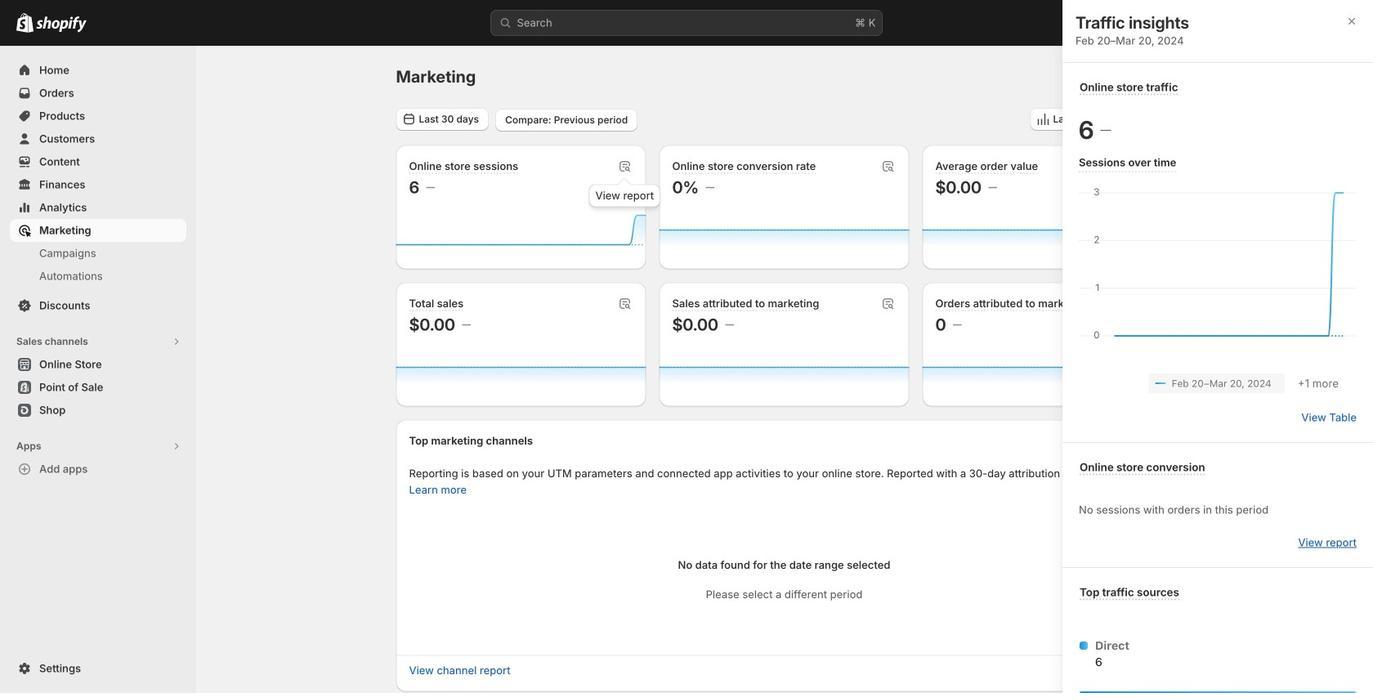 Task type: locate. For each thing, give the bounding box(es) containing it.
shopify image
[[36, 16, 87, 32]]

list
[[1092, 374, 1344, 393]]



Task type: vqa. For each thing, say whether or not it's contained in the screenshot.
Search collections text box
no



